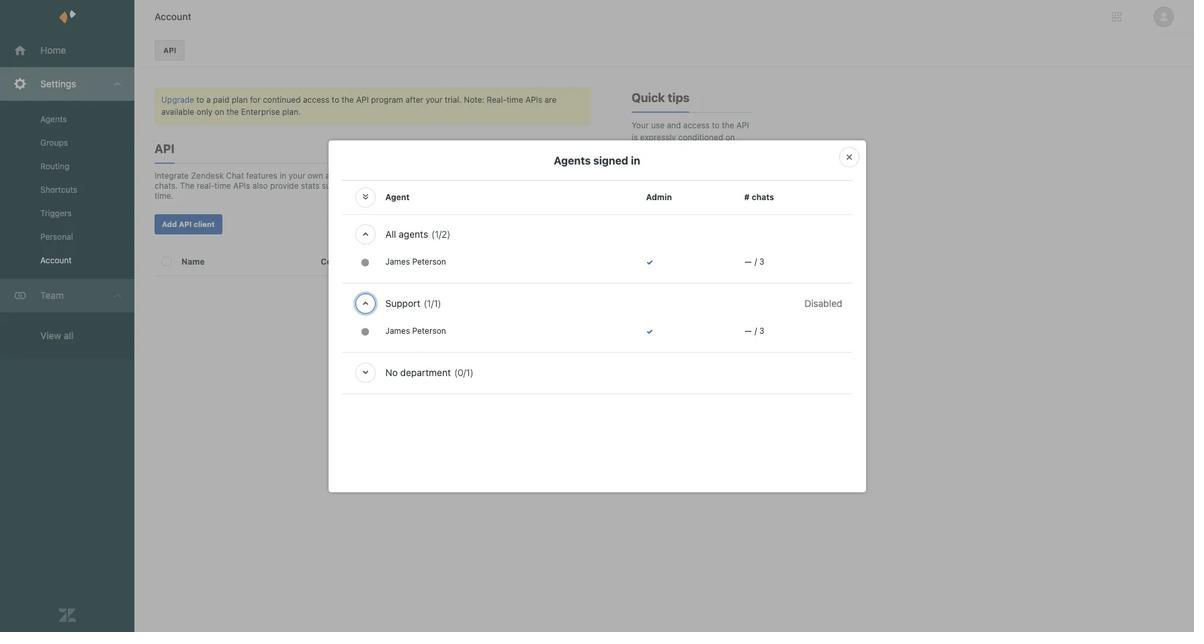 Task type: describe. For each thing, give the bounding box(es) containing it.
access inside your use and access to the api is expressly conditioned on your compliance with the policies, restrictions, and other provisions related to the api set forth in our
[[683, 120, 710, 130]]

the inside the "zendesk terms and conditions and the"
[[648, 263, 660, 274]]

duration
[[522, 181, 554, 191]]

conditioned
[[678, 132, 723, 142]]

and the other documentation we provide you.
[[632, 193, 751, 215]]

● for support
[[361, 326, 370, 337]]

provide inside integrate zendesk chat features in your own applications to create agents, update visitor information, or delete chats. the real-time apis also provide stats such as wait times, number of online agents, or chat duration in real- time.
[[270, 181, 299, 191]]

james peterson for support
[[385, 326, 446, 336]]

) for 0/1
[[470, 367, 474, 378]]

these
[[663, 334, 684, 344]]

in inside , in all uses of the api.
[[632, 276, 638, 286]]

view all
[[40, 330, 73, 341]]

are
[[545, 95, 557, 105]]

chat
[[226, 171, 244, 181]]

and up expressly
[[667, 120, 681, 130]]

you.
[[735, 205, 751, 215]]

our
[[661, 181, 674, 191]]

james for support
[[385, 326, 410, 336]]

the left program
[[342, 95, 354, 105]]

responsibilities
[[632, 193, 691, 203]]

time inside to a paid plan for continued access to the api program after your trial. note: real-time apis are available only on the enterprise plan.
[[507, 95, 523, 105]]

stats
[[301, 181, 320, 191]]

update
[[440, 171, 467, 181]]

continued
[[263, 95, 301, 105]]

integrate zendesk chat features in your own applications to create agents, update visitor information, or delete chats. the real-time apis also provide stats such as wait times, number of online agents, or chat duration in real- time.
[[155, 171, 583, 201]]

1 vertical spatial )
[[438, 297, 441, 309]]

api restrictions and responsibilities link
[[632, 181, 753, 203]]

or left delete
[[543, 171, 550, 181]]

note:
[[464, 95, 485, 105]]

to up restrictions
[[702, 169, 709, 179]]

compliance
[[651, 145, 694, 155]]

access inside to a paid plan for continued access to the api program after your trial. note: real-time apis are available only on the enterprise plan.
[[303, 95, 329, 105]]

provisions
[[632, 169, 671, 179]]

add api client button
[[155, 214, 222, 235]]

0/1
[[458, 367, 470, 378]]

violate
[[713, 310, 739, 320]]

and up if
[[632, 263, 646, 274]]

to a paid plan for continued access to the api program after your trial. note: real-time apis are available only on the enterprise plan.
[[161, 95, 557, 117]]

of inside integrate zendesk chat features in your own applications to create agents, update visitor information, or delete chats. the real-time apis also provide stats such as wait times, number of online agents, or chat duration in real- time.
[[428, 181, 435, 191]]

api button
[[155, 40, 185, 60]]

visitor
[[469, 171, 492, 181]]

all inside , in all uses of the api.
[[641, 276, 649, 286]]

admin
[[646, 192, 672, 202]]

the inside and the other documentation we provide you.
[[710, 193, 722, 203]]

also
[[252, 181, 268, 191]]

company
[[321, 257, 359, 267]]

# chats
[[744, 192, 774, 202]]

api up 'integrate'
[[155, 142, 174, 156]]

0 horizontal spatial agents,
[[410, 171, 438, 181]]

1 horizontal spatial agents,
[[463, 181, 491, 191]]

to up the conditioned
[[712, 120, 720, 130]]

― / 3 for 1/2
[[744, 256, 764, 266]]

paid
[[213, 95, 229, 105]]

/ for 1/1
[[755, 326, 757, 336]]

real-
[[487, 95, 507, 105]]

plan
[[232, 95, 248, 105]]

attempted
[[662, 310, 701, 320]]

the down plan
[[227, 107, 239, 117]]

integrate
[[155, 171, 189, 181]]

revoked.
[[632, 382, 664, 393]]

or right temporarily
[[677, 370, 685, 380]]

other inside your use and access to the api is expressly conditioned on your compliance with the policies, restrictions, and other provisions related to the api set forth in our
[[729, 157, 750, 167]]

restrictions
[[691, 181, 736, 191]]

agreements,
[[632, 346, 679, 356]]

0 horizontal spatial account
[[40, 255, 72, 265]]

have
[[632, 310, 650, 320]]

quick tips
[[632, 91, 690, 105]]

in inside your use and access to the api is expressly conditioned on your compliance with the policies, restrictions, and other provisions related to the api set forth in our
[[652, 181, 659, 191]]

for
[[250, 95, 261, 105]]

expressly
[[640, 132, 676, 142]]

groups
[[40, 138, 68, 148]]

agents
[[399, 228, 428, 240]]

after
[[406, 95, 423, 105]]

― for 1/2
[[744, 256, 752, 266]]

add api client
[[162, 220, 215, 229]]

, in all uses of the api.
[[632, 263, 752, 286]]

documentation
[[632, 205, 689, 215]]

agents for agents
[[40, 114, 67, 124]]

create
[[384, 171, 408, 181]]

on inside your use and access to the api is expressly conditioned on your compliance with the policies, restrictions, and other provisions related to the api set forth in our
[[726, 132, 735, 142]]

time inside integrate zendesk chat features in your own applications to create agents, update visitor information, or delete chats. the real-time apis also provide stats such as wait times, number of online agents, or chat duration in real- time.
[[214, 181, 231, 191]]

api.
[[696, 276, 711, 286]]

or down violate on the right
[[710, 322, 718, 332]]

permanently
[[687, 370, 735, 380]]

client
[[194, 220, 215, 229]]

team
[[40, 290, 64, 301]]

your inside integrate zendesk chat features in your own applications to create agents, update visitor information, or delete chats. the real-time apis also provide stats such as wait times, number of online agents, or chat duration in real- time.
[[289, 171, 305, 181]]

forth
[[632, 181, 650, 191]]

be
[[740, 358, 750, 368]]

0 horizontal spatial all
[[64, 330, 73, 341]]

if
[[632, 298, 637, 308]]

of inside , in all uses of the api.
[[672, 276, 679, 286]]

zendesk for if
[[639, 298, 672, 308]]

,
[[750, 263, 752, 274]]

if zendesk believes that you have or attempted to violate any term, condition, or the spirit of these policies or agreements, your right to access and use the api may be temporarily or permanently revoked.
[[632, 298, 750, 393]]

features
[[246, 171, 277, 181]]

0 horizontal spatial (
[[424, 297, 427, 309]]

api inside the if zendesk believes that you have or attempted to violate any term, condition, or the spirit of these policies or agreements, your right to access and use the api may be temporarily or permanently revoked.
[[707, 358, 720, 368]]

― for 1/1
[[744, 326, 752, 336]]

routing
[[40, 161, 69, 171]]

zendesk for integrate
[[191, 171, 224, 181]]

api restrictions and responsibilities
[[632, 181, 753, 203]]

your inside the if zendesk believes that you have or attempted to violate any term, condition, or the spirit of these policies or agreements, your right to access and use the api may be temporarily or permanently revoked.
[[681, 346, 698, 356]]

delete
[[553, 171, 576, 181]]

api inside to a paid plan for continued access to the api program after your trial. note: real-time apis are available only on the enterprise plan.
[[356, 95, 369, 105]]

that
[[708, 298, 723, 308]]

api inside 'button'
[[163, 46, 176, 54]]

support
[[385, 297, 420, 309]]

right
[[700, 346, 718, 356]]

and up restrictions
[[713, 157, 727, 167]]

your inside to a paid plan for continued access to the api program after your trial. note: real-time apis are available only on the enterprise plan.
[[426, 95, 443, 105]]

as
[[342, 181, 351, 191]]

to left program
[[332, 95, 339, 105]]

― / 3 for 1/1
[[744, 326, 764, 336]]

trial.
[[445, 95, 462, 105]]

the right with
[[715, 145, 727, 155]]

related
[[673, 169, 699, 179]]

add
[[162, 220, 177, 229]]

support ( 1/1 )
[[385, 297, 441, 309]]

any
[[632, 322, 645, 332]]



Task type: locate. For each thing, give the bounding box(es) containing it.
api inside button
[[179, 220, 192, 229]]

/
[[755, 256, 757, 266], [755, 326, 757, 336]]

2 horizontal spatial of
[[672, 276, 679, 286]]

agents,
[[410, 171, 438, 181], [463, 181, 491, 191]]

triggers
[[40, 208, 72, 218]]

1 vertical spatial account
[[40, 255, 72, 265]]

in
[[631, 154, 640, 166], [280, 171, 286, 181], [556, 181, 563, 191], [652, 181, 659, 191], [632, 276, 638, 286]]

other
[[729, 157, 750, 167], [724, 193, 744, 203]]

peterson down "1/1" at the top left of page
[[412, 326, 446, 336]]

or up right on the bottom right
[[718, 334, 726, 344]]

the left "api."
[[682, 276, 694, 286]]

your inside your use and access to the api is expressly conditioned on your compliance with the policies, restrictions, and other provisions related to the api set forth in our
[[632, 145, 649, 155]]

is
[[632, 132, 638, 142]]

apis inside integrate zendesk chat features in your own applications to create agents, update visitor information, or delete chats. the real-time apis also provide stats such as wait times, number of online agents, or chat duration in real- time.
[[233, 181, 250, 191]]

1 james from the top
[[385, 256, 410, 266]]

( for agents
[[432, 228, 435, 240]]

1 horizontal spatial account
[[155, 11, 191, 22]]

temporarily
[[632, 370, 675, 380]]

2 horizontal spatial )
[[470, 367, 474, 378]]

api inside api restrictions and responsibilities
[[676, 181, 689, 191]]

1 vertical spatial of
[[672, 276, 679, 286]]

no
[[385, 367, 398, 378]]

( for department
[[454, 367, 458, 378]]

the up uses
[[648, 263, 660, 274]]

time left are at top left
[[507, 95, 523, 105]]

james down all in the left of the page
[[385, 256, 410, 266]]

and up , in all uses of the api.
[[692, 251, 706, 261]]

0 vertical spatial on
[[215, 107, 224, 117]]

0 vertical spatial ●
[[361, 257, 370, 268]]

api up upgrade link
[[163, 46, 176, 54]]

zendesk terms and conditions link
[[632, 251, 750, 261]]

time right 'the'
[[214, 181, 231, 191]]

the down right on the bottom right
[[693, 358, 705, 368]]

0 horizontal spatial access
[[303, 95, 329, 105]]

1/2
[[435, 228, 447, 240]]

in up provisions
[[631, 154, 640, 166]]

in right the features
[[280, 171, 286, 181]]

1 vertical spatial /
[[755, 326, 757, 336]]

policies
[[686, 334, 716, 344]]

1 vertical spatial other
[[724, 193, 744, 203]]

personal
[[40, 232, 73, 242]]

or left the chat
[[493, 181, 501, 191]]

2 3 from the top
[[759, 326, 764, 336]]

restrictions,
[[665, 157, 711, 167]]

1 vertical spatial ●
[[361, 326, 370, 337]]

● for all agents
[[361, 257, 370, 268]]

1 vertical spatial zendesk
[[632, 251, 664, 261]]

1 vertical spatial ―
[[744, 326, 752, 336]]

0 horizontal spatial of
[[428, 181, 435, 191]]

or up the term,
[[652, 310, 660, 320]]

believes
[[674, 298, 705, 308]]

on inside to a paid plan for continued access to the api program after your trial. note: real-time apis are available only on the enterprise plan.
[[215, 107, 224, 117]]

view
[[40, 330, 61, 341]]

1 horizontal spatial apis
[[526, 95, 542, 105]]

0 horizontal spatial on
[[215, 107, 224, 117]]

1 horizontal spatial real-
[[565, 181, 583, 191]]

0 vertical spatial james peterson
[[385, 256, 446, 266]]

real-
[[197, 181, 214, 191], [565, 181, 583, 191]]

( right support
[[424, 297, 427, 309]]

to inside integrate zendesk chat features in your own applications to create agents, update visitor information, or delete chats. the real-time apis also provide stats such as wait times, number of online agents, or chat duration in real- time.
[[374, 171, 381, 181]]

use up expressly
[[651, 120, 665, 130]]

agents
[[40, 114, 67, 124], [554, 154, 591, 166]]

1 horizontal spatial )
[[447, 228, 451, 240]]

2 / from the top
[[755, 326, 757, 336]]

to up may
[[720, 346, 728, 356]]

all agents ( 1/2 )
[[385, 228, 451, 240]]

uses
[[652, 276, 669, 286]]

other up set
[[729, 157, 750, 167]]

zendesk
[[191, 171, 224, 181], [632, 251, 664, 261], [639, 298, 672, 308]]

zendesk up uses
[[632, 251, 664, 261]]

of right uses
[[672, 276, 679, 286]]

1 horizontal spatial agents
[[554, 154, 591, 166]]

access up the conditioned
[[683, 120, 710, 130]]

james peterson down all agents ( 1/2 )
[[385, 256, 446, 266]]

0 horizontal spatial time
[[214, 181, 231, 191]]

2 ● from the top
[[361, 326, 370, 337]]

agent
[[385, 192, 410, 202]]

0 horizontal spatial apis
[[233, 181, 250, 191]]

2 ― from the top
[[744, 326, 752, 336]]

―
[[744, 256, 752, 266], [744, 326, 752, 336]]

2 real- from the left
[[565, 181, 583, 191]]

time.
[[155, 191, 174, 201]]

api left program
[[356, 95, 369, 105]]

0 vertical spatial agents
[[40, 114, 67, 124]]

the up the conditioned
[[722, 120, 734, 130]]

1 ● from the top
[[361, 257, 370, 268]]

james peterson for all agents
[[385, 256, 446, 266]]

(
[[432, 228, 435, 240], [424, 297, 427, 309], [454, 367, 458, 378]]

0 vertical spatial zendesk
[[191, 171, 224, 181]]

1 ― / 3 from the top
[[744, 256, 764, 266]]

use inside your use and access to the api is expressly conditioned on your compliance with the policies, restrictions, and other provisions related to the api set forth in our
[[651, 120, 665, 130]]

0 horizontal spatial agents
[[40, 114, 67, 124]]

0 vertical spatial peterson
[[412, 256, 446, 266]]

term,
[[647, 322, 667, 332]]

james peterson down support ( 1/1 )
[[385, 326, 446, 336]]

your
[[426, 95, 443, 105], [632, 145, 649, 155], [289, 171, 305, 181], [681, 346, 698, 356]]

1 horizontal spatial on
[[726, 132, 735, 142]]

provide
[[270, 181, 299, 191], [704, 205, 732, 215]]

real- right 'the'
[[197, 181, 214, 191]]

0 vertical spatial provide
[[270, 181, 299, 191]]

2 ― / 3 from the top
[[744, 326, 764, 336]]

zendesk up have
[[639, 298, 672, 308]]

2 horizontal spatial (
[[454, 367, 458, 378]]

2 horizontal spatial access
[[683, 120, 710, 130]]

api down related
[[676, 181, 689, 191]]

/ for 1/2
[[755, 256, 757, 266]]

the down violate on the right
[[720, 322, 732, 332]]

other inside and the other documentation we provide you.
[[724, 193, 744, 203]]

1 horizontal spatial all
[[641, 276, 649, 286]]

account
[[155, 11, 191, 22], [40, 255, 72, 265]]

0 vertical spatial (
[[432, 228, 435, 240]]

zendesk inside integrate zendesk chat features in your own applications to create agents, update visitor information, or delete chats. the real-time apis also provide stats such as wait times, number of online agents, or chat duration in real- time.
[[191, 171, 224, 181]]

disabled
[[805, 297, 842, 309]]

the down restrictions
[[710, 193, 722, 203]]

account up api 'button'
[[155, 11, 191, 22]]

0 vertical spatial use
[[651, 120, 665, 130]]

( right agents
[[432, 228, 435, 240]]

your down is
[[632, 145, 649, 155]]

) right department
[[470, 367, 474, 378]]

2 vertical spatial )
[[470, 367, 474, 378]]

1/1
[[427, 297, 438, 309]]

0 vertical spatial account
[[155, 11, 191, 22]]

1 james peterson from the top
[[385, 256, 446, 266]]

provide inside and the other documentation we provide you.
[[704, 205, 732, 215]]

james down support
[[385, 326, 410, 336]]

0 horizontal spatial use
[[651, 120, 665, 130]]

1 horizontal spatial use
[[677, 358, 690, 368]]

all left uses
[[641, 276, 649, 286]]

1 horizontal spatial provide
[[704, 205, 732, 215]]

2 james from the top
[[385, 326, 410, 336]]

0 vertical spatial /
[[755, 256, 757, 266]]

1 vertical spatial james peterson
[[385, 326, 446, 336]]

tips
[[668, 91, 690, 105]]

― down the you.
[[744, 256, 752, 266]]

peterson for 1/1
[[412, 326, 446, 336]]

your left trial.
[[426, 95, 443, 105]]

your down the policies
[[681, 346, 698, 356]]

1 / from the top
[[755, 256, 757, 266]]

1 vertical spatial time
[[214, 181, 231, 191]]

2 james peterson from the top
[[385, 326, 446, 336]]

apis left are at top left
[[526, 95, 542, 105]]

to down that
[[703, 310, 711, 320]]

set
[[741, 169, 753, 179]]

use inside the if zendesk believes that you have or attempted to violate any term, condition, or the spirit of these policies or agreements, your right to access and use the api may be temporarily or permanently revoked.
[[677, 358, 690, 368]]

― / 3
[[744, 256, 764, 266], [744, 326, 764, 336]]

or
[[543, 171, 550, 181], [493, 181, 501, 191], [652, 310, 660, 320], [710, 322, 718, 332], [718, 334, 726, 344], [677, 370, 685, 380]]

times,
[[371, 181, 394, 191]]

peterson
[[412, 256, 446, 266], [412, 326, 446, 336]]

of left online at the left of page
[[428, 181, 435, 191]]

) right support
[[438, 297, 441, 309]]

available
[[161, 107, 194, 117]]

3 for 1/2
[[759, 256, 764, 266]]

apis inside to a paid plan for continued access to the api program after your trial. note: real-time apis are available only on the enterprise plan.
[[526, 95, 542, 105]]

applications
[[326, 171, 371, 181]]

agents, right online at the left of page
[[463, 181, 491, 191]]

2 peterson from the top
[[412, 326, 446, 336]]

a
[[206, 95, 211, 105]]

apis left also
[[233, 181, 250, 191]]

name
[[181, 257, 205, 267]]

agents, right 'create'
[[410, 171, 438, 181]]

number
[[396, 181, 425, 191]]

1 vertical spatial provide
[[704, 205, 732, 215]]

and inside api restrictions and responsibilities
[[739, 181, 753, 191]]

access inside the if zendesk believes that you have or attempted to violate any term, condition, or the spirit of these policies or agreements, your right to access and use the api may be temporarily or permanently revoked.
[[632, 358, 658, 368]]

2 vertical spatial (
[[454, 367, 458, 378]]

2 vertical spatial of
[[653, 334, 661, 344]]

department
[[400, 367, 451, 378]]

3
[[759, 256, 764, 266], [759, 326, 764, 336]]

2 vertical spatial access
[[632, 358, 658, 368]]

agents signed in
[[554, 154, 640, 166]]

1 peterson from the top
[[412, 256, 446, 266]]

) for 1/2
[[447, 228, 451, 240]]

to left 'create'
[[374, 171, 381, 181]]

3 for 1/1
[[759, 326, 764, 336]]

chat
[[503, 181, 520, 191]]

api up permanently at the bottom of page
[[707, 358, 720, 368]]

and up we
[[693, 193, 707, 203]]

to left a
[[196, 95, 204, 105]]

1 vertical spatial agents
[[554, 154, 591, 166]]

0 vertical spatial of
[[428, 181, 435, 191]]

shortcuts
[[40, 185, 77, 195]]

0 vertical spatial time
[[507, 95, 523, 105]]

1 3 from the top
[[759, 256, 764, 266]]

provide right we
[[704, 205, 732, 215]]

agents up groups
[[40, 114, 67, 124]]

in up if
[[632, 276, 638, 286]]

0 vertical spatial 3
[[759, 256, 764, 266]]

0 vertical spatial )
[[447, 228, 451, 240]]

1 horizontal spatial time
[[507, 95, 523, 105]]

use
[[651, 120, 665, 130], [677, 358, 690, 368]]

on right the conditioned
[[726, 132, 735, 142]]

upgrade link
[[161, 95, 194, 105]]

1 vertical spatial james
[[385, 326, 410, 336]]

1 vertical spatial ― / 3
[[744, 326, 764, 336]]

( right department
[[454, 367, 458, 378]]

account down 'personal'
[[40, 255, 72, 265]]

time
[[507, 95, 523, 105], [214, 181, 231, 191]]

access right 'continued'
[[303, 95, 329, 105]]

1 vertical spatial (
[[424, 297, 427, 309]]

and inside the if zendesk believes that you have or attempted to violate any term, condition, or the spirit of these policies or agreements, your right to access and use the api may be temporarily or permanently revoked.
[[660, 358, 675, 368]]

conditions
[[709, 251, 750, 261]]

of down the term,
[[653, 334, 661, 344]]

1 vertical spatial on
[[726, 132, 735, 142]]

wait
[[353, 181, 369, 191]]

on down 'paid'
[[215, 107, 224, 117]]

your
[[632, 120, 649, 130]]

zendesk inside the "zendesk terms and conditions and the"
[[632, 251, 664, 261]]

1 horizontal spatial of
[[653, 334, 661, 344]]

such
[[322, 181, 340, 191]]

condition,
[[670, 322, 707, 332]]

api up set
[[737, 120, 749, 130]]

and up #
[[739, 181, 753, 191]]

the
[[342, 95, 354, 105], [227, 107, 239, 117], [722, 120, 734, 130], [715, 145, 727, 155], [711, 169, 724, 179], [710, 193, 722, 203], [648, 263, 660, 274], [682, 276, 694, 286], [720, 322, 732, 332], [693, 358, 705, 368]]

0 vertical spatial access
[[303, 95, 329, 105]]

real- down agents signed in
[[565, 181, 583, 191]]

agents up delete
[[554, 154, 591, 166]]

chats
[[752, 192, 774, 202]]

1 vertical spatial apis
[[233, 181, 250, 191]]

0 horizontal spatial provide
[[270, 181, 299, 191]]

spirit
[[632, 334, 651, 344]]

plan.
[[282, 107, 301, 117]]

program
[[371, 95, 403, 105]]

0 vertical spatial apis
[[526, 95, 542, 105]]

1 vertical spatial use
[[677, 358, 690, 368]]

the inside , in all uses of the api.
[[682, 276, 694, 286]]

api right add
[[179, 220, 192, 229]]

all right view
[[64, 330, 73, 341]]

your left own
[[289, 171, 305, 181]]

api left set
[[726, 169, 739, 179]]

2 vertical spatial zendesk
[[639, 298, 672, 308]]

1 horizontal spatial access
[[632, 358, 658, 368]]

the
[[180, 181, 194, 191]]

of inside the if zendesk believes that you have or attempted to violate any term, condition, or the spirit of these policies or agreements, your right to access and use the api may be temporarily or permanently revoked.
[[653, 334, 661, 344]]

― / 3 up be
[[744, 326, 764, 336]]

0 vertical spatial james
[[385, 256, 410, 266]]

1 vertical spatial access
[[683, 120, 710, 130]]

zendesk left chat
[[191, 171, 224, 181]]

0 horizontal spatial )
[[438, 297, 441, 309]]

― up be
[[744, 326, 752, 336]]

0 vertical spatial other
[[729, 157, 750, 167]]

terms
[[667, 251, 690, 261]]

peterson for 1/2
[[412, 256, 446, 266]]

agents for agents signed in
[[554, 154, 591, 166]]

1 vertical spatial all
[[64, 330, 73, 341]]

0 horizontal spatial real-
[[197, 181, 214, 191]]

#
[[744, 192, 750, 202]]

) right agents
[[447, 228, 451, 240]]

― / 3 down the you.
[[744, 256, 764, 266]]

1 horizontal spatial (
[[432, 228, 435, 240]]

chats.
[[155, 181, 178, 191]]

and down agreements,
[[660, 358, 675, 368]]

0 vertical spatial all
[[641, 276, 649, 286]]

1 vertical spatial peterson
[[412, 326, 446, 336]]

other up the you.
[[724, 193, 744, 203]]

zendesk inside the if zendesk believes that you have or attempted to violate any term, condition, or the spirit of these policies or agreements, your right to access and use the api may be temporarily or permanently revoked.
[[639, 298, 672, 308]]

all
[[641, 276, 649, 286], [64, 330, 73, 341]]

in right duration
[[556, 181, 563, 191]]

1 vertical spatial 3
[[759, 326, 764, 336]]

1 ― from the top
[[744, 256, 752, 266]]

the up restrictions
[[711, 169, 724, 179]]

policies,
[[632, 157, 663, 167]]

information,
[[495, 171, 540, 181]]

zendesk products image
[[1112, 12, 1122, 22]]

1 real- from the left
[[197, 181, 214, 191]]

provide right also
[[270, 181, 299, 191]]

home
[[40, 44, 66, 56]]

0 vertical spatial ―
[[744, 256, 752, 266]]

peterson down all agents ( 1/2 )
[[412, 256, 446, 266]]

access up temporarily
[[632, 358, 658, 368]]

online
[[438, 181, 460, 191]]

you
[[725, 298, 739, 308]]

james for all agents
[[385, 256, 410, 266]]

0 vertical spatial ― / 3
[[744, 256, 764, 266]]

use down these
[[677, 358, 690, 368]]

in up the admin
[[652, 181, 659, 191]]

and inside and the other documentation we provide you.
[[693, 193, 707, 203]]



Task type: vqa. For each thing, say whether or not it's contained in the screenshot.
reporting icon
no



